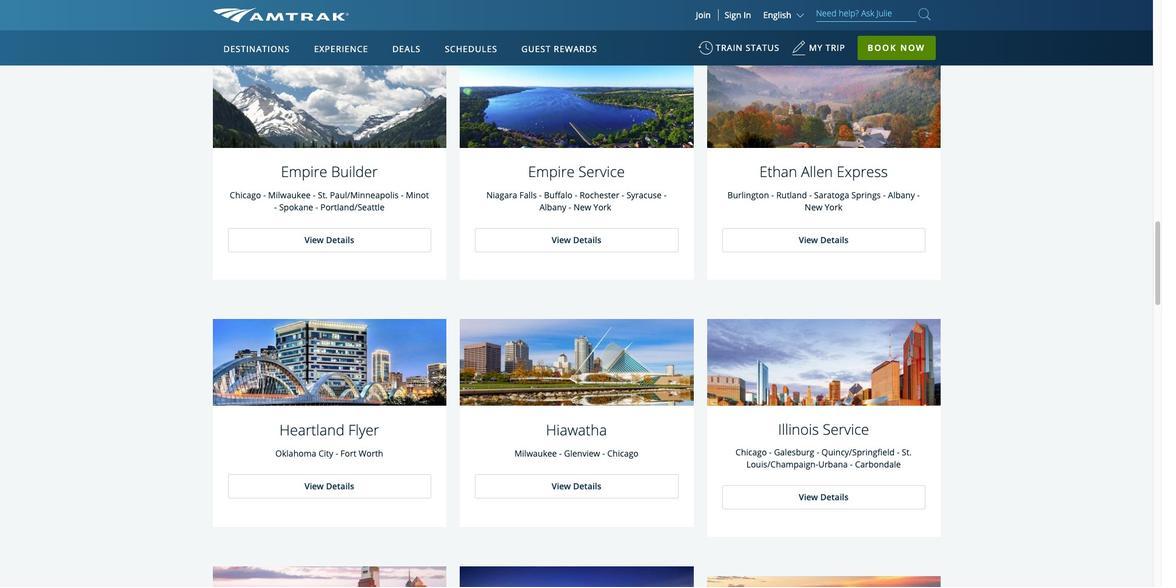 Task type: vqa. For each thing, say whether or not it's contained in the screenshot.
second york from right
yes



Task type: describe. For each thing, give the bounding box(es) containing it.
view details for heartland flyer
[[305, 481, 354, 492]]

ethan
[[760, 161, 798, 181]]

illinois
[[778, 419, 819, 439]]

empire for empire builder
[[281, 161, 327, 181]]

rutland
[[777, 189, 807, 201]]

details for heartland flyer
[[326, 481, 354, 492]]

empire for empire service
[[528, 161, 575, 181]]

view for illinois service
[[799, 492, 818, 503]]

destinations
[[224, 43, 290, 55]]

deals button
[[388, 32, 426, 66]]

quincy/springfield
[[822, 447, 895, 458]]

sign in
[[725, 9, 751, 21]]

service for illinois service
[[823, 419, 869, 439]]

worth
[[359, 448, 383, 459]]

spokane
[[279, 201, 313, 213]]

Please enter your search item search field
[[816, 6, 916, 22]]

oklahoma
[[275, 448, 316, 459]]

burlington - rutland - saratoga springs - albany - new york
[[728, 189, 920, 213]]

portland/seattle
[[320, 201, 385, 213]]

view details link for empire builder
[[228, 228, 431, 252]]

train status link
[[698, 36, 780, 66]]

view details for illinois service
[[799, 492, 849, 503]]

train
[[716, 42, 743, 53]]

chicago - galesburg - quincy/springfield - st. louis/champaign-urbana - carbondale
[[736, 447, 912, 470]]

empire service
[[528, 161, 625, 181]]

view for empire service
[[552, 234, 571, 246]]

view for heartland flyer
[[305, 481, 324, 492]]

guest
[[522, 43, 551, 55]]

view details link for heartland flyer
[[228, 474, 431, 499]]

details for illinois service
[[821, 492, 849, 503]]

sign in button
[[725, 9, 751, 21]]

details for hiawatha
[[573, 481, 602, 492]]

niagara
[[487, 189, 517, 201]]

albany inside the burlington - rutland - saratoga springs - albany - new york
[[888, 189, 915, 201]]

springs
[[852, 189, 881, 201]]

amtrak image
[[213, 8, 349, 22]]

destinations button
[[219, 32, 295, 66]]

minot
[[406, 189, 429, 201]]

guest rewards
[[522, 43, 598, 55]]

york inside the burlington - rutland - saratoga springs - albany - new york
[[825, 201, 843, 213]]

view details for empire builder
[[305, 234, 354, 246]]

urbana
[[819, 459, 848, 470]]

milwaukee - glenview - chicago
[[515, 448, 639, 459]]

heartland
[[280, 420, 345, 440]]

st. inside the chicago - galesburg - quincy/springfield - st. louis/champaign-urbana - carbondale
[[902, 447, 912, 458]]

view details link for empire service
[[475, 228, 679, 252]]

new inside 'niagara falls - buffalo - rochester - syracuse - albany - new york'
[[574, 201, 592, 213]]

book now button
[[858, 36, 936, 60]]

english
[[764, 9, 792, 21]]

flyer
[[348, 420, 379, 440]]

book now
[[868, 42, 926, 53]]

galesburg
[[774, 447, 815, 458]]

view for hiawatha
[[552, 481, 571, 492]]

view details for hiawatha
[[552, 481, 602, 492]]

view details for ethan allen express
[[799, 234, 849, 246]]

now
[[901, 42, 926, 53]]

glenview
[[564, 448, 600, 459]]

in
[[744, 9, 751, 21]]

status
[[746, 42, 780, 53]]

schedules
[[445, 43, 498, 55]]



Task type: locate. For each thing, give the bounding box(es) containing it.
albany right springs
[[888, 189, 915, 201]]

view
[[305, 234, 324, 246], [552, 234, 571, 246], [799, 234, 818, 246], [305, 481, 324, 492], [552, 481, 571, 492], [799, 492, 818, 503]]

1 horizontal spatial st.
[[902, 447, 912, 458]]

view details link for hiawatha
[[475, 474, 679, 499]]

york down rochester
[[594, 201, 612, 213]]

st. down "empire builder"
[[318, 189, 328, 201]]

application
[[258, 101, 549, 271]]

2 horizontal spatial chicago
[[736, 447, 767, 458]]

buffalo
[[544, 189, 573, 201]]

express
[[837, 161, 888, 181]]

details for empire service
[[573, 234, 602, 246]]

details down 'urbana'
[[821, 492, 849, 503]]

view details down the oklahoma city - fort worth
[[305, 481, 354, 492]]

carbondale
[[855, 459, 901, 470]]

niagara falls - buffalo - rochester - syracuse - albany - new york
[[487, 189, 667, 213]]

empire up spokane
[[281, 161, 327, 181]]

chicago
[[230, 189, 261, 201], [736, 447, 767, 458], [607, 448, 639, 459]]

city
[[319, 448, 333, 459]]

falls
[[520, 189, 537, 201]]

0 horizontal spatial chicago
[[230, 189, 261, 201]]

-
[[263, 189, 266, 201], [313, 189, 316, 201], [401, 189, 404, 201], [539, 189, 542, 201], [575, 189, 578, 201], [622, 189, 624, 201], [664, 189, 667, 201], [772, 189, 774, 201], [809, 189, 812, 201], [883, 189, 886, 201], [917, 189, 920, 201], [274, 201, 277, 213], [316, 201, 318, 213], [569, 201, 572, 213], [769, 447, 772, 458], [817, 447, 820, 458], [897, 447, 900, 458], [336, 448, 338, 459], [559, 448, 562, 459], [603, 448, 605, 459], [850, 459, 853, 470]]

2 york from the left
[[825, 201, 843, 213]]

join
[[696, 9, 711, 21]]

chicago inside the chicago - galesburg - quincy/springfield - st. louis/champaign-urbana - carbondale
[[736, 447, 767, 458]]

hiawatha
[[546, 420, 607, 440]]

allen
[[801, 161, 833, 181]]

banner containing join
[[0, 0, 1153, 280]]

rewards
[[554, 43, 598, 55]]

0 horizontal spatial service
[[579, 161, 625, 181]]

york inside 'niagara falls - buffalo - rochester - syracuse - albany - new york'
[[594, 201, 612, 213]]

service for empire service
[[579, 161, 625, 181]]

1 empire from the left
[[281, 161, 327, 181]]

view details down the burlington - rutland - saratoga springs - albany - new york
[[799, 234, 849, 246]]

view down milwaukee - glenview - chicago
[[552, 481, 571, 492]]

rochester
[[580, 189, 620, 201]]

1 horizontal spatial new
[[805, 201, 823, 213]]

view details
[[305, 234, 354, 246], [552, 234, 602, 246], [799, 234, 849, 246], [305, 481, 354, 492], [552, 481, 602, 492], [799, 492, 849, 503]]

louis/champaign-
[[747, 459, 819, 470]]

chicago - milwaukee - st. paul/minneapolis - minot - spokane - portland/seattle
[[230, 189, 429, 213]]

trip
[[826, 42, 846, 53]]

view details down milwaukee - glenview - chicago
[[552, 481, 602, 492]]

syracuse
[[627, 189, 662, 201]]

1 vertical spatial milwaukee
[[515, 448, 557, 459]]

new down saratoga
[[805, 201, 823, 213]]

sign
[[725, 9, 742, 21]]

heartland flyer
[[280, 420, 379, 440]]

builder
[[331, 161, 378, 181]]

view down city
[[305, 481, 324, 492]]

view details link
[[228, 228, 431, 252], [475, 228, 679, 252], [722, 228, 926, 252], [228, 474, 431, 499], [475, 474, 679, 499], [722, 486, 926, 510]]

0 vertical spatial st.
[[318, 189, 328, 201]]

1 horizontal spatial chicago
[[607, 448, 639, 459]]

0 vertical spatial milwaukee
[[268, 189, 311, 201]]

service up rochester
[[579, 161, 625, 181]]

regions map image
[[258, 101, 549, 271]]

new down rochester
[[574, 201, 592, 213]]

saratoga
[[814, 189, 850, 201]]

view details down 'niagara falls - buffalo - rochester - syracuse - albany - new york'
[[552, 234, 602, 246]]

details for ethan allen express
[[821, 234, 849, 246]]

york
[[594, 201, 612, 213], [825, 201, 843, 213]]

view details link down the oklahoma city - fort worth
[[228, 474, 431, 499]]

st. right quincy/springfield
[[902, 447, 912, 458]]

view for empire builder
[[305, 234, 324, 246]]

0 horizontal spatial new
[[574, 201, 592, 213]]

2 empire from the left
[[528, 161, 575, 181]]

view for ethan allen express
[[799, 234, 818, 246]]

0 horizontal spatial empire
[[281, 161, 327, 181]]

0 horizontal spatial albany
[[540, 201, 567, 213]]

train status
[[716, 42, 780, 53]]

view details down 'urbana'
[[799, 492, 849, 503]]

albany
[[888, 189, 915, 201], [540, 201, 567, 213]]

illinois service
[[778, 419, 869, 439]]

english button
[[764, 9, 807, 21]]

chicago for illinois service
[[736, 447, 767, 458]]

join button
[[689, 9, 719, 21]]

chicago for empire builder
[[230, 189, 261, 201]]

experience button
[[309, 32, 373, 66]]

view details link for illinois service
[[722, 486, 926, 510]]

milwaukee
[[268, 189, 311, 201], [515, 448, 557, 459]]

york down saratoga
[[825, 201, 843, 213]]

view down 'niagara falls - buffalo - rochester - syracuse - albany - new york'
[[552, 234, 571, 246]]

schedules link
[[440, 30, 502, 66]]

0 horizontal spatial milwaukee
[[268, 189, 311, 201]]

guest rewards button
[[517, 32, 602, 66]]

ethan allen express
[[760, 161, 888, 181]]

milwaukee up spokane
[[268, 189, 311, 201]]

1 horizontal spatial empire
[[528, 161, 575, 181]]

empire
[[281, 161, 327, 181], [528, 161, 575, 181]]

0 vertical spatial albany
[[888, 189, 915, 201]]

experience
[[314, 43, 368, 55]]

view details link down the chicago - milwaukee - st. paul/minneapolis - minot - spokane - portland/seattle
[[228, 228, 431, 252]]

view details down the chicago - milwaukee - st. paul/minneapolis - minot - spokane - portland/seattle
[[305, 234, 354, 246]]

st. inside the chicago - milwaukee - st. paul/minneapolis - minot - spokane - portland/seattle
[[318, 189, 328, 201]]

empire builder
[[281, 161, 378, 181]]

banner
[[0, 0, 1153, 280]]

paul/minneapolis
[[330, 189, 399, 201]]

0 vertical spatial service
[[579, 161, 625, 181]]

service
[[579, 161, 625, 181], [823, 419, 869, 439]]

empire up buffalo
[[528, 161, 575, 181]]

service up quincy/springfield
[[823, 419, 869, 439]]

view down the chicago - galesburg - quincy/springfield - st. louis/champaign-urbana - carbondale
[[799, 492, 818, 503]]

albany down buffalo
[[540, 201, 567, 213]]

0 horizontal spatial st.
[[318, 189, 328, 201]]

my trip
[[809, 42, 846, 53]]

new inside the burlington - rutland - saratoga springs - albany - new york
[[805, 201, 823, 213]]

oklahoma city - fort worth
[[275, 448, 383, 459]]

details down the burlington - rutland - saratoga springs - albany - new york
[[821, 234, 849, 246]]

1 horizontal spatial albany
[[888, 189, 915, 201]]

albany inside 'niagara falls - buffalo - rochester - syracuse - albany - new york'
[[540, 201, 567, 213]]

1 horizontal spatial york
[[825, 201, 843, 213]]

details for empire builder
[[326, 234, 354, 246]]

view details link down 'niagara falls - buffalo - rochester - syracuse - albany - new york'
[[475, 228, 679, 252]]

1 vertical spatial service
[[823, 419, 869, 439]]

details down 'niagara falls - buffalo - rochester - syracuse - albany - new york'
[[573, 234, 602, 246]]

details down the fort
[[326, 481, 354, 492]]

downtown kansas city image
[[707, 577, 941, 587]]

burlington
[[728, 189, 769, 201]]

view details link down milwaukee - glenview - chicago
[[475, 474, 679, 499]]

0 horizontal spatial york
[[594, 201, 612, 213]]

details down glenview
[[573, 481, 602, 492]]

details down portland/seattle
[[326, 234, 354, 246]]

view details for empire service
[[552, 234, 602, 246]]

view down spokane
[[305, 234, 324, 246]]

view details link down the burlington - rutland - saratoga springs - albany - new york
[[722, 228, 926, 252]]

view down the burlington - rutland - saratoga springs - albany - new york
[[799, 234, 818, 246]]

milwaukee left glenview
[[515, 448, 557, 459]]

1 york from the left
[[594, 201, 612, 213]]

search icon image
[[919, 6, 931, 22]]

fort
[[341, 448, 357, 459]]

milwaukee inside the chicago - milwaukee - st. paul/minneapolis - minot - spokane - portland/seattle
[[268, 189, 311, 201]]

1 horizontal spatial service
[[823, 419, 869, 439]]

1 vertical spatial st.
[[902, 447, 912, 458]]

my trip button
[[792, 36, 846, 66]]

view details link for ethan allen express
[[722, 228, 926, 252]]

1 vertical spatial albany
[[540, 201, 567, 213]]

deals
[[393, 43, 421, 55]]

details
[[326, 234, 354, 246], [573, 234, 602, 246], [821, 234, 849, 246], [326, 481, 354, 492], [573, 481, 602, 492], [821, 492, 849, 503]]

chicago inside the chicago - milwaukee - st. paul/minneapolis - minot - spokane - portland/seattle
[[230, 189, 261, 201]]

1 new from the left
[[574, 201, 592, 213]]

my
[[809, 42, 823, 53]]

new
[[574, 201, 592, 213], [805, 201, 823, 213]]

2 new from the left
[[805, 201, 823, 213]]

view details link down 'urbana'
[[722, 486, 926, 510]]

st.
[[318, 189, 328, 201], [902, 447, 912, 458]]

book
[[868, 42, 897, 53]]

1 horizontal spatial milwaukee
[[515, 448, 557, 459]]



